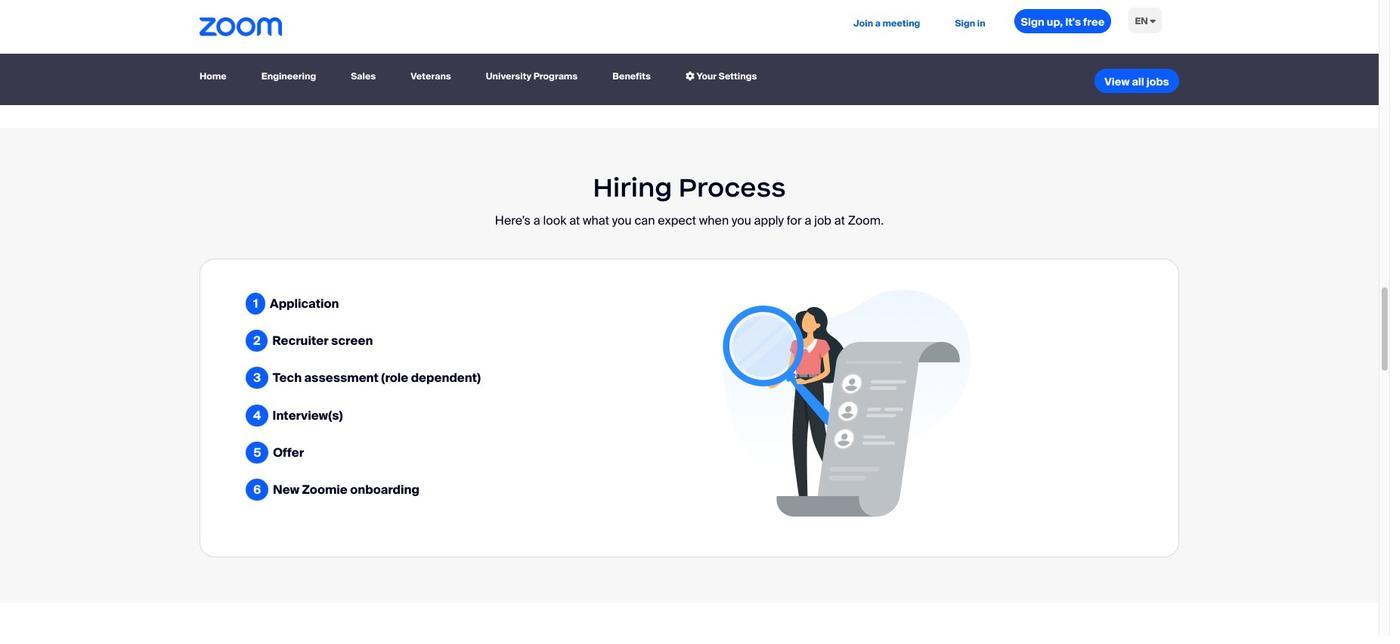 Task type: vqa. For each thing, say whether or not it's contained in the screenshot.
the leftmost cookies
no



Task type: describe. For each thing, give the bounding box(es) containing it.
veterans link
[[405, 63, 457, 90]]

friendly
[[1034, 46, 1078, 62]]

for
[[787, 213, 802, 228]]

view the list>
[[269, 58, 361, 74]]

view the list> link
[[269, 58, 361, 74]]

onboarding
[[350, 482, 420, 498]]

join
[[854, 17, 874, 29]]

programs
[[534, 70, 578, 82]]

job
[[815, 213, 832, 228]]

0 horizontal spatial 2022
[[750, 54, 779, 70]]

best adoption-friendly workplaces 2022 link
[[950, 46, 1178, 62]]

adoption-
[[978, 46, 1034, 62]]

engineering
[[261, 70, 316, 82]]

quadrant
[[819, 54, 871, 70]]

workplaces
[[1081, 46, 1146, 62]]

interview(s)
[[273, 407, 343, 423]]

when
[[699, 213, 729, 228]]

view the list > link
[[518, 55, 612, 71]]

best adoption-friendly workplaces 2022
[[950, 46, 1178, 62]]

in
[[978, 17, 986, 29]]

the for list>
[[302, 58, 325, 74]]

can
[[635, 213, 655, 228]]

expect
[[658, 213, 697, 228]]

sales link
[[345, 63, 382, 90]]

sales
[[351, 70, 376, 82]]

view for view the list >
[[518, 55, 547, 71]]

what
[[583, 213, 610, 228]]

1 horizontal spatial >
[[916, 54, 925, 70]]

application
[[270, 296, 339, 312]]

1 at from the left
[[570, 213, 580, 228]]

0 horizontal spatial >
[[604, 55, 612, 71]]

zoomie
[[302, 482, 348, 498]]

free
[[1084, 15, 1105, 29]]

screen
[[331, 333, 373, 349]]

your settings
[[695, 70, 757, 82]]

view
[[1105, 75, 1130, 89]]

caret down image
[[1151, 17, 1156, 26]]

your
[[697, 70, 717, 82]]

settings
[[719, 70, 757, 82]]

a for join
[[876, 17, 881, 29]]

sign in link
[[949, 0, 992, 48]]

sign for sign in
[[955, 17, 976, 29]]

recruiter
[[272, 333, 329, 349]]

recruiter screen
[[272, 333, 373, 349]]

view the list >
[[518, 55, 612, 71]]

join a meeting link
[[848, 0, 927, 48]]

en
[[1135, 15, 1149, 27]]

list>
[[328, 58, 361, 74]]

tech
[[273, 370, 302, 386]]

benefits link
[[607, 63, 657, 90]]



Task type: locate. For each thing, give the bounding box(es) containing it.
here's
[[495, 213, 531, 228]]

engineering link
[[255, 63, 322, 90]]

you left can on the top of the page
[[612, 213, 632, 228]]

a left look
[[534, 213, 541, 228]]

1 horizontal spatial sign
[[1021, 15, 1045, 29]]

hiring
[[593, 171, 673, 204]]

a right join at top right
[[876, 17, 881, 29]]

en button
[[1123, 0, 1168, 43]]

0 horizontal spatial a
[[534, 213, 541, 228]]

a right for
[[805, 213, 812, 228]]

list
[[576, 55, 601, 71]]

2 you from the left
[[732, 213, 752, 228]]

here's a look at what you can expect when you apply for a job at zoom.
[[495, 213, 884, 228]]

the left list>
[[302, 58, 325, 74]]

> right leader
[[916, 54, 925, 70]]

gartner 2022 magic quadrant leader >
[[704, 54, 925, 70]]

tech assessment (role dependent)
[[273, 370, 481, 386]]

all
[[1132, 75, 1145, 89]]

a for here's
[[534, 213, 541, 228]]

2 horizontal spatial a
[[876, 17, 881, 29]]

hiring process
[[593, 171, 786, 204]]

sign up, it's free
[[1021, 15, 1105, 29]]

1 horizontal spatial view
[[518, 55, 547, 71]]

best
[[950, 46, 975, 62]]

magic
[[782, 54, 816, 70]]

sign left up,
[[1021, 15, 1045, 29]]

1 horizontal spatial the
[[550, 55, 574, 71]]

up,
[[1047, 15, 1063, 29]]

jobs
[[1147, 75, 1170, 89]]

0 horizontal spatial at
[[570, 213, 580, 228]]

new zoomie onboarding
[[273, 482, 420, 498]]

sign for sign up, it's free
[[1021, 15, 1045, 29]]

2 at from the left
[[835, 213, 845, 228]]

view for view the list>
[[269, 58, 299, 74]]

gartner 2022 magic quadrant leader > link
[[704, 54, 925, 70]]

view all jobs link
[[1095, 69, 1180, 93]]

look
[[543, 213, 567, 228]]

leader
[[874, 54, 913, 70]]

the
[[550, 55, 574, 71], [302, 58, 325, 74]]

university programs
[[486, 70, 578, 82]]

dependent)
[[411, 370, 481, 386]]

zoom.
[[848, 213, 884, 228]]

sign in
[[955, 17, 986, 29]]

at
[[570, 213, 580, 228], [835, 213, 845, 228]]

at right look
[[570, 213, 580, 228]]

job_search_illustration.png image
[[699, 290, 996, 518]]

(role
[[381, 370, 409, 386]]

university programs link
[[480, 63, 584, 90]]

2022 up jobs
[[1149, 46, 1178, 62]]

1 you from the left
[[612, 213, 632, 228]]

at right "job"
[[835, 213, 845, 228]]

offer
[[273, 444, 304, 460]]

the left 'list'
[[550, 55, 574, 71]]

you right the when
[[732, 213, 752, 228]]

0 horizontal spatial you
[[612, 213, 632, 228]]

a
[[876, 17, 881, 29], [534, 213, 541, 228], [805, 213, 812, 228]]

1 horizontal spatial 2022
[[1149, 46, 1178, 62]]

sign left in
[[955, 17, 976, 29]]

assessment
[[304, 370, 379, 386]]

view all jobs
[[1105, 75, 1170, 89]]

meeting
[[883, 17, 921, 29]]

cog image
[[686, 72, 695, 81]]

home link
[[200, 63, 233, 90]]

2022 left magic at the right top of the page
[[750, 54, 779, 70]]

it's
[[1066, 15, 1082, 29]]

you
[[612, 213, 632, 228], [732, 213, 752, 228]]

the for list
[[550, 55, 574, 71]]

0 horizontal spatial sign
[[955, 17, 976, 29]]

sign up, it's free link
[[1015, 9, 1112, 33]]

apply
[[754, 213, 784, 228]]

0 horizontal spatial the
[[302, 58, 325, 74]]

> right 'list'
[[604, 55, 612, 71]]

gartner
[[704, 54, 747, 70]]

join a meeting
[[854, 17, 921, 29]]

your settings link
[[680, 63, 763, 90]]

0 horizontal spatial view
[[269, 58, 299, 74]]

benefits
[[613, 70, 651, 82]]

new
[[273, 482, 300, 498]]

1 horizontal spatial you
[[732, 213, 752, 228]]

1 horizontal spatial at
[[835, 213, 845, 228]]

veterans
[[411, 70, 451, 82]]

>
[[916, 54, 925, 70], [604, 55, 612, 71]]

home
[[200, 70, 227, 82]]

view
[[518, 55, 547, 71], [269, 58, 299, 74]]

1 horizontal spatial a
[[805, 213, 812, 228]]

2022
[[1149, 46, 1178, 62], [750, 54, 779, 70]]

process
[[679, 171, 786, 204]]

sign
[[1021, 15, 1045, 29], [955, 17, 976, 29]]

university
[[486, 70, 532, 82]]



